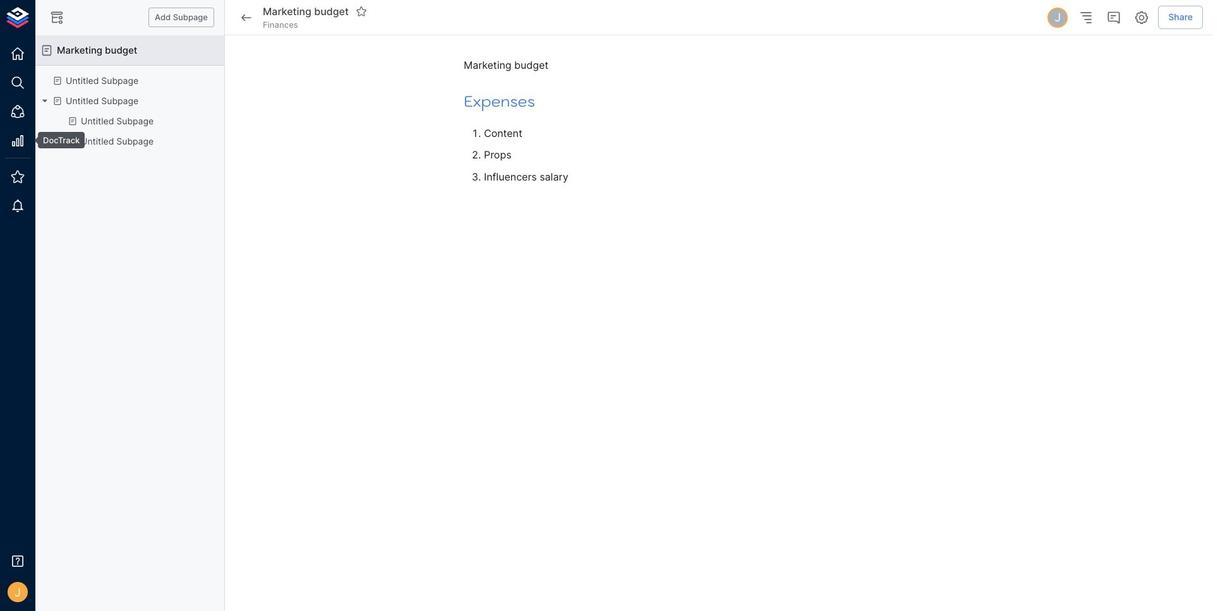 Task type: describe. For each thing, give the bounding box(es) containing it.
table of contents image
[[1079, 10, 1094, 25]]

comments image
[[1107, 10, 1122, 25]]

go back image
[[239, 10, 254, 25]]



Task type: vqa. For each thing, say whether or not it's contained in the screenshot.
Hide Wiki image
yes



Task type: locate. For each thing, give the bounding box(es) containing it.
settings image
[[1135, 10, 1150, 25]]

tooltip
[[29, 132, 85, 149]]

favorite image
[[356, 6, 367, 17]]

hide wiki image
[[49, 10, 64, 25]]



